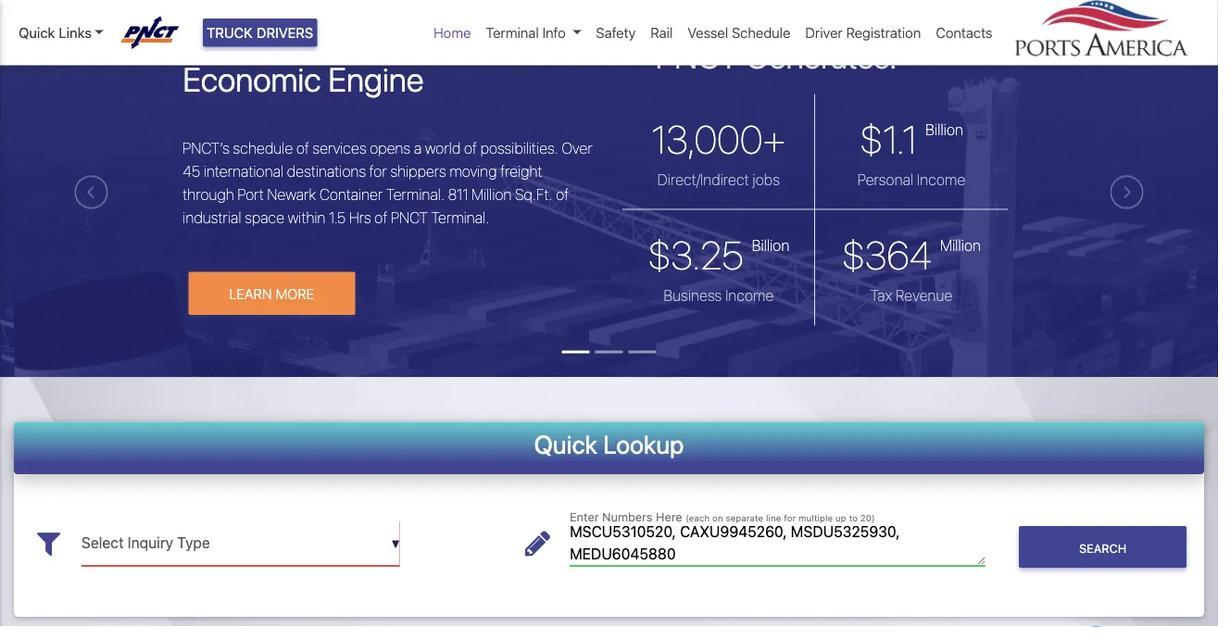 Task type: vqa. For each thing, say whether or not it's contained in the screenshot.
"ACL"
no



Task type: locate. For each thing, give the bounding box(es) containing it.
moving
[[450, 163, 497, 181]]

0 vertical spatial billion
[[926, 121, 964, 139]]

truck drivers
[[207, 25, 314, 41]]

international
[[204, 163, 284, 181]]

on
[[713, 513, 723, 524]]

income
[[917, 171, 966, 189], [726, 287, 774, 304]]

million
[[472, 186, 512, 204], [940, 237, 981, 254]]

newark
[[267, 186, 316, 204]]

direct/indirect
[[658, 171, 749, 189]]

pnct inside the pnct's schedule of services opens a world of possibilities.                                 over 45 international destinations for shippers moving freight through port newark container terminal.                                 811 million sq.ft. of industrial space within 1.5 hrs of pnct terminal.
[[391, 209, 428, 227]]

more
[[276, 286, 314, 302]]

0 horizontal spatial pnct
[[391, 209, 428, 227]]

driver registration
[[806, 25, 921, 41]]

within
[[288, 209, 326, 227]]

income down $1.1 billion
[[917, 171, 966, 189]]

for inside the pnct's schedule of services opens a world of possibilities.                                 over 45 international destinations for shippers moving freight through port newark container terminal.                                 811 million sq.ft. of industrial space within 1.5 hrs of pnct terminal.
[[370, 163, 387, 181]]

billion for $1.1
[[926, 121, 964, 139]]

multiple
[[799, 513, 833, 524]]

1 horizontal spatial quick
[[534, 430, 598, 460]]

alert
[[0, 0, 1219, 8]]

billion
[[926, 121, 964, 139], [752, 237, 790, 254]]

0 horizontal spatial income
[[726, 287, 774, 304]]

0 vertical spatial for
[[370, 163, 387, 181]]

to
[[849, 513, 858, 524]]

0 horizontal spatial million
[[472, 186, 512, 204]]

for right line
[[784, 513, 796, 524]]

container
[[320, 186, 383, 204]]

0 horizontal spatial for
[[370, 163, 387, 181]]

million up revenue
[[940, 237, 981, 254]]

pnct
[[656, 36, 739, 75], [391, 209, 428, 227]]

tax revenue
[[871, 287, 953, 304]]

home
[[434, 25, 471, 41]]

through
[[183, 186, 234, 204]]

terminal. down shippers
[[386, 186, 445, 204]]

0 vertical spatial pnct
[[656, 36, 739, 75]]

for
[[370, 163, 387, 181], [784, 513, 796, 524]]

of up destinations
[[296, 140, 309, 157]]

schedule
[[233, 140, 293, 157]]

None text field
[[82, 521, 400, 567]]

45
[[183, 163, 200, 181]]

billion right "$1.1"
[[926, 121, 964, 139]]

1 horizontal spatial million
[[940, 237, 981, 254]]

terminal.
[[386, 186, 445, 204], [431, 209, 490, 227]]

tax
[[871, 287, 893, 304]]

0 horizontal spatial billion
[[752, 237, 790, 254]]

1 horizontal spatial for
[[784, 513, 796, 524]]

1 vertical spatial million
[[940, 237, 981, 254]]

billion inside the $3.25 billion
[[752, 237, 790, 254]]

terminal. down 811
[[431, 209, 490, 227]]

1 vertical spatial quick
[[534, 430, 598, 460]]

1 horizontal spatial billion
[[926, 121, 964, 139]]

of
[[296, 140, 309, 157], [464, 140, 477, 157], [556, 186, 569, 204], [375, 209, 388, 227]]

rail
[[651, 25, 673, 41]]

enter numbers here (each on separate line for multiple up to 20)
[[570, 510, 875, 524]]

(each
[[686, 513, 710, 524]]

billion inside $1.1 billion
[[926, 121, 964, 139]]

1 horizontal spatial income
[[917, 171, 966, 189]]

quick left links
[[19, 25, 55, 41]]

for down 'opens'
[[370, 163, 387, 181]]

0 vertical spatial quick
[[19, 25, 55, 41]]

opens
[[370, 140, 411, 157]]

million inside $364 million
[[940, 237, 981, 254]]

a
[[414, 140, 422, 157]]

None text field
[[570, 521, 986, 567]]

rail link
[[643, 15, 680, 50]]

revenue
[[896, 287, 953, 304]]

of up moving
[[464, 140, 477, 157]]

personal income
[[858, 171, 966, 189]]

safety
[[596, 25, 636, 41]]

over
[[562, 140, 593, 157]]

0 horizontal spatial quick
[[19, 25, 55, 41]]

vessel
[[688, 25, 729, 41]]

business
[[664, 287, 722, 304]]

1 vertical spatial pnct
[[391, 209, 428, 227]]

engine
[[328, 60, 424, 99]]

learn more button
[[188, 272, 355, 315]]

quick links
[[19, 25, 92, 41]]

freight
[[501, 163, 543, 181]]

world
[[425, 140, 461, 157]]

1.5
[[329, 209, 346, 227]]

quick
[[19, 25, 55, 41], [534, 430, 598, 460]]

1 vertical spatial billion
[[752, 237, 790, 254]]

$1.1
[[860, 116, 918, 162]]

1 vertical spatial for
[[784, 513, 796, 524]]

home link
[[426, 15, 479, 50]]

quick up the enter
[[534, 430, 598, 460]]

billion down jobs
[[752, 237, 790, 254]]

industrial
[[183, 209, 241, 227]]

0 vertical spatial million
[[472, 186, 512, 204]]

0 vertical spatial income
[[917, 171, 966, 189]]

pnct's schedule of services opens a world of possibilities.                                 over 45 international destinations for shippers moving freight through port newark container terminal.                                 811 million sq.ft. of industrial space within 1.5 hrs of pnct terminal.
[[183, 140, 593, 227]]

truck drivers link
[[203, 18, 317, 47]]

million down moving
[[472, 186, 512, 204]]

income down the $3.25 billion
[[726, 287, 774, 304]]

contacts link
[[929, 15, 1000, 50]]

$1.1 billion
[[860, 116, 964, 162]]

truck
[[207, 25, 253, 41]]

pnct's
[[183, 140, 230, 157]]

1 vertical spatial income
[[726, 287, 774, 304]]



Task type: describe. For each thing, give the bounding box(es) containing it.
separate
[[726, 513, 764, 524]]

income for $3.25
[[726, 287, 774, 304]]

quick links link
[[19, 22, 104, 43]]

learn more
[[229, 286, 314, 302]]

jobs
[[753, 171, 780, 189]]

safety link
[[589, 15, 643, 50]]

$3.25
[[648, 232, 744, 278]]

quick for quick links
[[19, 25, 55, 41]]

hrs
[[349, 209, 371, 227]]

port
[[238, 186, 264, 204]]

$364
[[842, 232, 932, 278]]

drivers
[[257, 25, 314, 41]]

up
[[836, 513, 847, 524]]

numbers
[[602, 510, 653, 524]]

quick lookup
[[534, 430, 684, 460]]

enter
[[570, 510, 599, 524]]

business income
[[664, 287, 774, 304]]

vessel schedule link
[[680, 15, 798, 50]]

registration
[[847, 25, 921, 41]]

1 vertical spatial terminal.
[[431, 209, 490, 227]]

contacts
[[936, 25, 993, 41]]

income for $1.1
[[917, 171, 966, 189]]

driver registration link
[[798, 15, 929, 50]]

info
[[543, 25, 566, 41]]

driver
[[806, 25, 843, 41]]

economic engine
[[183, 60, 424, 99]]

▼
[[391, 538, 400, 551]]

13,000+ direct/indirect jobs
[[652, 116, 786, 189]]

for inside the enter numbers here (each on separate line for multiple up to 20)
[[784, 513, 796, 524]]

line
[[766, 513, 781, 524]]

schedule
[[732, 25, 791, 41]]

here
[[656, 510, 683, 524]]

learn
[[229, 286, 272, 302]]

1 horizontal spatial pnct
[[656, 36, 739, 75]]

welcome to port newmark container terminal image
[[0, 8, 1219, 482]]

million inside the pnct's schedule of services opens a world of possibilities.                                 over 45 international destinations for shippers moving freight through port newark container terminal.                                 811 million sq.ft. of industrial space within 1.5 hrs of pnct terminal.
[[472, 186, 512, 204]]

billion for $3.25
[[752, 237, 790, 254]]

space
[[245, 209, 285, 227]]

terminal info
[[486, 25, 566, 41]]

personal
[[858, 171, 914, 189]]

$364 million
[[842, 232, 981, 278]]

quick for quick lookup
[[534, 430, 598, 460]]

of right hrs
[[375, 209, 388, 227]]

of right sq.ft. on the top left of page
[[556, 186, 569, 204]]

20)
[[861, 513, 875, 524]]

terminal
[[486, 25, 539, 41]]

sq.ft.
[[515, 186, 553, 204]]

811
[[448, 186, 468, 204]]

shippers
[[390, 163, 446, 181]]

0 vertical spatial terminal.
[[386, 186, 445, 204]]

pnct generates:
[[656, 36, 897, 75]]

search button
[[1019, 527, 1187, 569]]

economic
[[183, 60, 321, 99]]

13,000+
[[652, 116, 786, 162]]

vessel schedule
[[688, 25, 791, 41]]

links
[[59, 25, 92, 41]]

destinations
[[287, 163, 366, 181]]

search
[[1080, 541, 1127, 555]]

possibilities.
[[481, 140, 559, 157]]

services
[[313, 140, 367, 157]]

terminal info link
[[479, 15, 589, 50]]

generates:
[[746, 36, 897, 75]]

$3.25 billion
[[648, 232, 790, 278]]

lookup
[[603, 430, 684, 460]]



